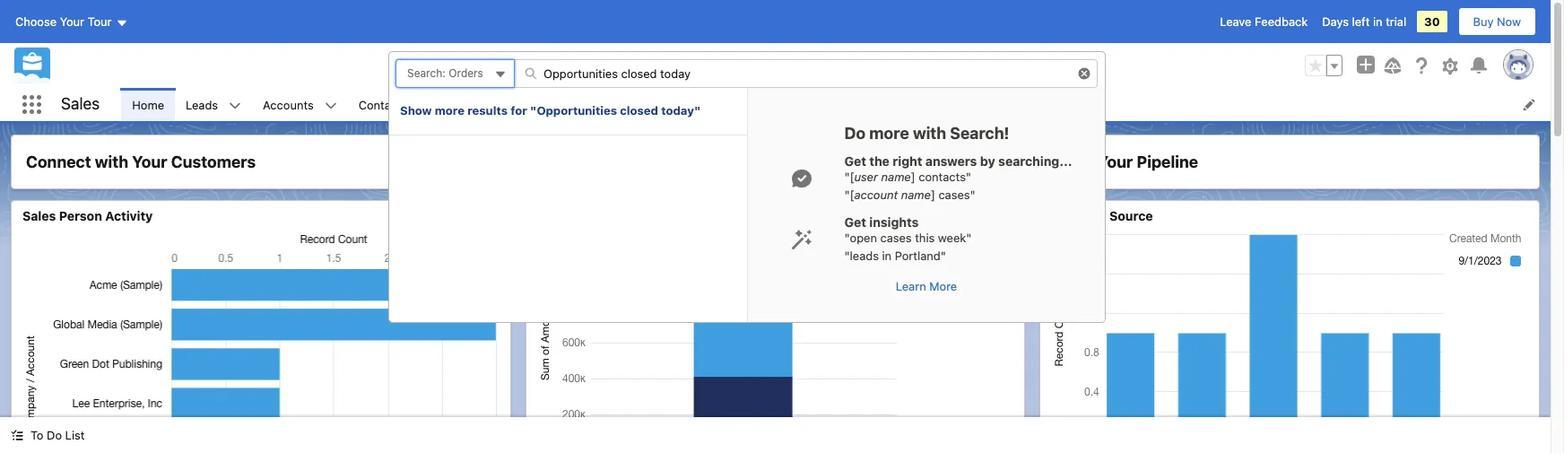 Task type: locate. For each thing, give the bounding box(es) containing it.
text default image inside accounts list item
[[325, 99, 337, 112]]

your left tour
[[60, 14, 84, 29]]

1 vertical spatial sales
[[22, 208, 56, 223]]

get insights "open cases this week" "leads in portland"
[[845, 214, 972, 262]]

opportunities inside opportunities link
[[453, 97, 527, 112]]

insights
[[870, 214, 919, 230]]

0 horizontal spatial in
[[882, 248, 892, 262]]

text default image for get the right answers by searching...
[[791, 168, 813, 189]]

dashboards
[[740, 97, 805, 112]]

list containing home
[[121, 88, 1551, 121]]

1 vertical spatial "[
[[845, 187, 855, 201]]

0 horizontal spatial more
[[435, 103, 465, 118]]

leads link
[[175, 88, 229, 121]]

"[ down "user"
[[845, 187, 855, 201]]

leave feedback
[[1220, 14, 1308, 29]]

show
[[400, 103, 432, 118]]

group
[[1305, 55, 1343, 76]]

0 vertical spatial name
[[882, 170, 911, 184]]

results
[[468, 103, 508, 118]]

your
[[60, 14, 84, 29], [132, 153, 167, 171], [1098, 153, 1134, 171]]

in
[[1374, 14, 1383, 29], [882, 248, 892, 262]]

0 vertical spatial more
[[435, 103, 465, 118]]

0 vertical spatial text default image
[[791, 168, 813, 189]]

1 horizontal spatial with
[[913, 124, 947, 143]]

week"
[[938, 231, 972, 245]]

list
[[65, 428, 85, 442]]

1 text default image from the top
[[791, 168, 813, 189]]

accounts
[[263, 97, 314, 112]]

30
[[1425, 14, 1441, 29]]

get up ""open" at right bottom
[[845, 214, 867, 230]]

more for with
[[870, 124, 910, 143]]

calendar list item
[[561, 88, 655, 121]]

by left the 'source'
[[1092, 208, 1107, 223]]

1 vertical spatial more
[[870, 124, 910, 143]]

the
[[870, 153, 890, 169]]

more right 'show'
[[435, 103, 465, 118]]

2 "[ from the top
[[845, 187, 855, 201]]

by down search!
[[981, 153, 996, 169]]

text default image
[[791, 168, 813, 189], [791, 229, 813, 250]]

0 horizontal spatial with
[[95, 153, 128, 171]]

sales person activity
[[22, 208, 153, 223]]

1 horizontal spatial in
[[1374, 14, 1383, 29]]

1 get from the top
[[845, 153, 867, 169]]

"leads
[[845, 248, 879, 262]]

opportunities link
[[442, 88, 538, 121]]

your down "home" link on the left top
[[132, 153, 167, 171]]

sales for sales
[[61, 94, 100, 113]]

name
[[882, 170, 911, 184], [901, 187, 931, 201]]

get inside the get the right answers by searching... "[ user name ] contacts" "[ account name ] cases"
[[845, 153, 867, 169]]

get up "user"
[[845, 153, 867, 169]]

search!
[[950, 124, 1010, 143]]

your right build
[[1098, 153, 1134, 171]]

"[
[[845, 170, 855, 184], [845, 187, 855, 201]]

your for choose
[[60, 14, 84, 29]]

0 vertical spatial sales
[[61, 94, 100, 113]]

0 horizontal spatial ]
[[911, 170, 916, 184]]

opportunities
[[646, 58, 721, 73], [453, 97, 527, 112]]

leads inside leads link
[[186, 97, 218, 112]]

2 get from the top
[[845, 214, 867, 230]]

0 vertical spatial "[
[[845, 170, 855, 184]]

buy
[[1474, 14, 1494, 29]]

1 horizontal spatial do
[[845, 124, 866, 143]]

]
[[911, 170, 916, 184], [931, 187, 936, 201]]

contacts
[[359, 97, 408, 112]]

with up the 'answers'
[[913, 124, 947, 143]]

2 horizontal spatial your
[[1098, 153, 1134, 171]]

1 horizontal spatial sales
[[61, 94, 100, 113]]

1 vertical spatial by
[[1092, 208, 1107, 223]]

leads
[[186, 97, 218, 112], [1052, 208, 1089, 223]]

in right left
[[1374, 14, 1383, 29]]

0 horizontal spatial by
[[981, 153, 996, 169]]

1 horizontal spatial closed
[[724, 58, 760, 73]]

1 horizontal spatial opportunities
[[646, 58, 721, 73]]

text default image left accounts link
[[229, 99, 241, 112]]

1 vertical spatial with
[[95, 153, 128, 171]]

1 vertical spatial get
[[845, 214, 867, 230]]

portland"
[[895, 248, 946, 262]]

name down contacts"
[[901, 187, 931, 201]]

person
[[59, 208, 102, 223]]

] down right
[[911, 170, 916, 184]]

0 horizontal spatial sales
[[22, 208, 56, 223]]

1 horizontal spatial more
[[870, 124, 910, 143]]

do
[[845, 124, 866, 143], [47, 428, 62, 442]]

0 horizontal spatial leads
[[186, 97, 218, 112]]

text default image right accounts
[[325, 99, 337, 112]]

] down contacts"
[[931, 187, 936, 201]]

0 horizontal spatial closed
[[620, 103, 659, 118]]

account
[[855, 187, 898, 201]]

2 horizontal spatial text default image
[[325, 99, 337, 112]]

"open
[[845, 231, 877, 245]]

list
[[121, 88, 1551, 121]]

leads for leads
[[186, 97, 218, 112]]

1 horizontal spatial text default image
[[229, 99, 241, 112]]

sales left person
[[22, 208, 56, 223]]

1 vertical spatial closed
[[620, 103, 659, 118]]

1 vertical spatial in
[[882, 248, 892, 262]]

"opportunities
[[530, 103, 617, 118]]

do right to
[[47, 428, 62, 442]]

1 vertical spatial do
[[47, 428, 62, 442]]

do up "user"
[[845, 124, 866, 143]]

leads list item
[[175, 88, 252, 121]]

by
[[981, 153, 996, 169], [1092, 208, 1107, 223]]

today"
[[662, 103, 701, 118]]

feedback
[[1255, 14, 1308, 29]]

text default image
[[229, 99, 241, 112], [325, 99, 337, 112], [11, 429, 23, 442]]

text default image inside "leads" list item
[[229, 99, 241, 112]]

sales
[[61, 94, 100, 113], [22, 208, 56, 223]]

text default image left to
[[11, 429, 23, 442]]

closed inside button
[[724, 58, 760, 73]]

leave feedback link
[[1220, 14, 1308, 29]]

by inside the get the right answers by searching... "[ user name ] contacts" "[ account name ] cases"
[[981, 153, 996, 169]]

get inside get insights "open cases this week" "leads in portland"
[[845, 214, 867, 230]]

0 vertical spatial opportunities
[[646, 58, 721, 73]]

with
[[913, 124, 947, 143], [95, 153, 128, 171]]

0 vertical spatial in
[[1374, 14, 1383, 29]]

"[ up account
[[845, 170, 855, 184]]

more
[[435, 103, 465, 118], [870, 124, 910, 143]]

text default image left "user"
[[791, 168, 813, 189]]

2 text default image from the top
[[791, 229, 813, 250]]

for
[[511, 103, 527, 118]]

leads down build
[[1052, 208, 1089, 223]]

buy now button
[[1458, 7, 1537, 36]]

1 vertical spatial opportunities
[[453, 97, 527, 112]]

1 vertical spatial leads
[[1052, 208, 1089, 223]]

cases"
[[939, 187, 976, 201]]

connect with your customers
[[26, 153, 256, 171]]

dashboards list item
[[729, 88, 839, 121]]

1 vertical spatial ]
[[931, 187, 936, 201]]

days
[[1323, 14, 1349, 29]]

None text field
[[396, 59, 515, 88]]

in inside get insights "open cases this week" "leads in portland"
[[882, 248, 892, 262]]

choose your tour button
[[14, 7, 129, 36]]

more up the
[[870, 124, 910, 143]]

get for get insights
[[845, 214, 867, 230]]

1 horizontal spatial by
[[1092, 208, 1107, 223]]

answers
[[926, 153, 977, 169]]

0 vertical spatial by
[[981, 153, 996, 169]]

contacts link
[[348, 88, 418, 121]]

0 vertical spatial with
[[913, 124, 947, 143]]

closed left the today
[[724, 58, 760, 73]]

0 horizontal spatial your
[[60, 14, 84, 29]]

get the right answers by searching... "[ user name ] contacts" "[ account name ] cases"
[[845, 153, 1073, 201]]

1 horizontal spatial ]
[[931, 187, 936, 201]]

0 horizontal spatial do
[[47, 428, 62, 442]]

0 vertical spatial get
[[845, 153, 867, 169]]

0 horizontal spatial text default image
[[11, 429, 23, 442]]

days left in trial
[[1323, 14, 1407, 29]]

trial
[[1386, 14, 1407, 29]]

closed left today"
[[620, 103, 659, 118]]

0 vertical spatial ]
[[911, 170, 916, 184]]

text default image left ""open" at right bottom
[[791, 229, 813, 250]]

1 horizontal spatial leads
[[1052, 208, 1089, 223]]

name down right
[[882, 170, 911, 184]]

0 horizontal spatial opportunities
[[453, 97, 527, 112]]

0 vertical spatial closed
[[724, 58, 760, 73]]

your inside popup button
[[60, 14, 84, 29]]

get
[[845, 153, 867, 169], [845, 214, 867, 230]]

leads right "home" link on the left top
[[186, 97, 218, 112]]

this
[[915, 231, 935, 245]]

sales up connect
[[61, 94, 100, 113]]

in down cases
[[882, 248, 892, 262]]

0 vertical spatial leads
[[186, 97, 218, 112]]

get for get the right answers by searching...
[[845, 153, 867, 169]]

closed
[[724, 58, 760, 73], [620, 103, 659, 118]]

1 vertical spatial text default image
[[791, 229, 813, 250]]

with right connect
[[95, 153, 128, 171]]



Task type: vqa. For each thing, say whether or not it's contained in the screenshot.
5
no



Task type: describe. For each thing, give the bounding box(es) containing it.
1 "[ from the top
[[845, 170, 855, 184]]

calendar
[[572, 97, 621, 112]]

events:
[[603, 58, 643, 73]]

now
[[1498, 14, 1522, 29]]

text default image inside the to do list button
[[11, 429, 23, 442]]

searching...
[[999, 153, 1073, 169]]

cases
[[881, 231, 912, 245]]

sales for sales person activity
[[22, 208, 56, 223]]

dashboards link
[[729, 88, 816, 121]]

Search... search field
[[514, 59, 1098, 88]]

forecasts link
[[655, 88, 729, 121]]

leads by source
[[1052, 208, 1154, 223]]

build your pipeline
[[1055, 153, 1199, 171]]

home
[[132, 97, 164, 112]]

tour
[[88, 14, 112, 29]]

do more with search!
[[845, 124, 1010, 143]]

buy now
[[1474, 14, 1522, 29]]

customers
[[171, 153, 256, 171]]

do inside button
[[47, 428, 62, 442]]

accounts link
[[252, 88, 325, 121]]

to do list button
[[0, 417, 95, 453]]

text default image for accounts
[[325, 99, 337, 112]]

opportunities inside the events: opportunities closed today button
[[646, 58, 721, 73]]

to
[[31, 428, 44, 442]]

events: opportunities closed today button
[[568, 51, 927, 80]]

your for build
[[1098, 153, 1134, 171]]

1 horizontal spatial your
[[132, 153, 167, 171]]

connect
[[26, 153, 91, 171]]

1 vertical spatial name
[[901, 187, 931, 201]]

right
[[893, 153, 923, 169]]

choose
[[15, 14, 57, 29]]

text default image for get insights
[[791, 229, 813, 250]]

accounts list item
[[252, 88, 348, 121]]

forecasts
[[665, 97, 719, 112]]

activity
[[105, 208, 153, 223]]

build
[[1055, 153, 1095, 171]]

home link
[[121, 88, 175, 121]]

left
[[1353, 14, 1370, 29]]

contacts"
[[919, 170, 972, 184]]

contacts list item
[[348, 88, 442, 121]]

source
[[1110, 208, 1154, 223]]

calendar link
[[561, 88, 631, 121]]

to do list
[[31, 428, 85, 442]]

opportunities list item
[[442, 88, 561, 121]]

leave
[[1220, 14, 1252, 29]]

pipeline
[[1137, 153, 1199, 171]]

0 vertical spatial do
[[845, 124, 866, 143]]

choose your tour
[[15, 14, 112, 29]]

today
[[763, 58, 793, 73]]

events: opportunities closed today
[[603, 58, 793, 73]]

more for results
[[435, 103, 465, 118]]

user
[[855, 170, 878, 184]]

leads for leads by source
[[1052, 208, 1089, 223]]

text default image for leads
[[229, 99, 241, 112]]

show more results for "opportunities closed today"
[[400, 103, 701, 118]]



